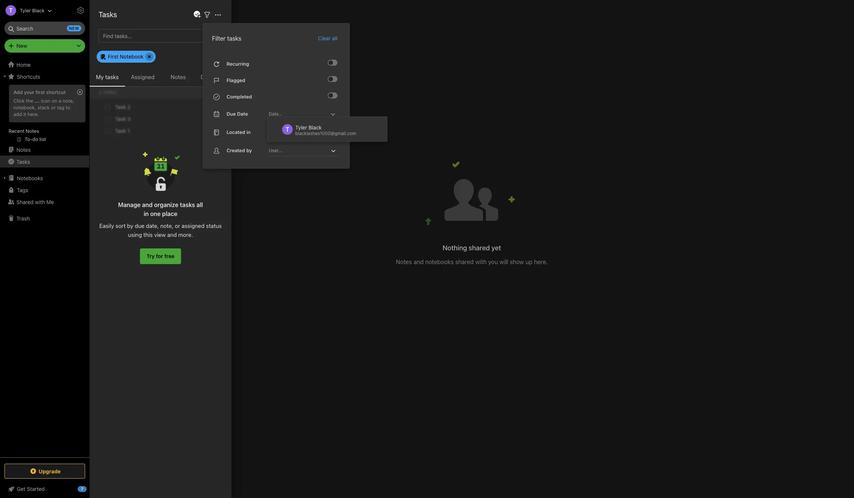 Task type: describe. For each thing, give the bounding box(es) containing it.
1 horizontal spatial tasks
[[99, 10, 117, 19]]

tyler black blacklashes1000@gmail.com
[[295, 124, 356, 136]]

tyler black
[[20, 7, 45, 13]]

recent
[[9, 128, 24, 134]]

located
[[227, 129, 245, 135]]

Search text field
[[10, 22, 80, 35]]

completed
[[227, 94, 252, 100]]

filter
[[212, 35, 226, 42]]

due dates
[[201, 74, 227, 80]]

it
[[23, 111, 26, 117]]

trash
[[16, 215, 30, 222]]

click the ...
[[13, 98, 40, 104]]

to
[[66, 105, 70, 110]]

date
[[237, 111, 248, 117]]

tasks for filter tasks
[[227, 35, 241, 42]]

0 vertical spatial shared
[[469, 244, 490, 252]]

due dates button
[[196, 72, 232, 87]]

by inside "easily sort by due date, note, or assigned status using this view and more."
[[127, 223, 133, 229]]

located in
[[227, 129, 251, 135]]

0 horizontal spatial shared with me
[[16, 199, 54, 205]]

user…
[[269, 148, 282, 153]]

recent notes
[[9, 128, 39, 134]]

on
[[52, 98, 57, 104]]

notebooks
[[425, 259, 454, 265]]

tyler for tyler black blacklashes1000@gmail.com
[[295, 124, 307, 131]]

group containing add your first shortcut
[[0, 83, 89, 147]]

icon on a note, notebook, stack or tag to add it here.
[[13, 98, 74, 117]]

dates
[[213, 74, 227, 80]]

place
[[162, 211, 177, 217]]

7
[[81, 487, 83, 492]]

Created by field
[[267, 145, 345, 156]]

new
[[16, 43, 27, 49]]

first
[[36, 89, 45, 95]]

one
[[150, 211, 161, 217]]

created
[[227, 148, 245, 154]]

notes inside button
[[171, 74, 186, 80]]

shared with me link
[[0, 196, 89, 208]]

try for free
[[147, 253, 175, 260]]

filter tasks
[[212, 35, 241, 42]]

sort
[[116, 223, 126, 229]]

0 horizontal spatial me
[[46, 199, 54, 205]]

1 vertical spatial with
[[35, 199, 45, 205]]

started
[[27, 486, 45, 493]]

stack
[[38, 105, 50, 110]]

clear all button
[[317, 34, 338, 43]]

clear all
[[318, 35, 338, 41]]

and for manage
[[142, 202, 153, 208]]

notes and notebooks shared with you will show up here.
[[396, 259, 548, 265]]

yet
[[492, 244, 501, 252]]

more.
[[178, 232, 193, 238]]

tree containing home
[[0, 59, 90, 457]]

Help and Learning task checklist field
[[0, 484, 90, 496]]

1 horizontal spatial shared with me
[[101, 10, 152, 19]]

recurring image
[[329, 60, 333, 65]]

upgrade
[[39, 468, 61, 475]]

shared with me element
[[90, 0, 854, 499]]

due for due dates
[[201, 74, 211, 80]]

new search field
[[10, 22, 81, 35]]

notes inside shared with me element
[[396, 259, 412, 265]]

new task image
[[193, 10, 202, 19]]

 Date picker field
[[267, 109, 345, 120]]

recurring
[[227, 61, 249, 67]]

settings image
[[76, 6, 85, 15]]

view
[[154, 232, 166, 238]]

my
[[96, 74, 104, 80]]

your
[[24, 89, 34, 95]]

upgrade button
[[4, 464, 85, 479]]

due
[[135, 223, 144, 229]]

organize
[[154, 202, 179, 208]]

notes right recent
[[26, 128, 39, 134]]

notebook
[[120, 53, 143, 60]]

and for notes
[[414, 259, 424, 265]]

1 horizontal spatial with
[[126, 10, 140, 19]]

easily sort by due date, note, or assigned status using this view and more.
[[99, 223, 222, 238]]

blacklashes1000@gmail.com
[[295, 131, 356, 136]]

shortcuts
[[17, 73, 40, 80]]

manage
[[118, 202, 141, 208]]

due for due date
[[227, 111, 236, 117]]

flagged image
[[329, 77, 333, 81]]

tasks inside button
[[16, 159, 30, 165]]

due date
[[227, 111, 248, 117]]

tags button
[[0, 184, 89, 196]]

click to collapse image
[[87, 485, 92, 494]]

date…
[[269, 111, 282, 117]]

notebooks link
[[0, 172, 89, 184]]

status
[[206, 223, 222, 229]]

2 horizontal spatial with
[[476, 259, 487, 265]]

clear
[[318, 35, 331, 41]]

a
[[59, 98, 61, 104]]

or for assigned
[[175, 223, 180, 229]]

expand notebooks image
[[2, 175, 8, 181]]

this
[[143, 232, 153, 238]]



Task type: vqa. For each thing, say whether or not it's contained in the screenshot.
Note Editor text box
no



Task type: locate. For each thing, give the bounding box(es) containing it.
icon
[[41, 98, 50, 104]]

Filter tasks field
[[203, 10, 212, 19]]

black up search text field
[[32, 7, 45, 13]]

and right view
[[167, 232, 177, 238]]

2 vertical spatial and
[[414, 259, 424, 265]]

1 vertical spatial shared with me
[[16, 199, 54, 205]]

first notebook button
[[97, 51, 156, 63]]

1 horizontal spatial tyler
[[295, 124, 307, 131]]

0 horizontal spatial all
[[197, 202, 203, 208]]

and inside shared with me element
[[414, 259, 424, 265]]

1 horizontal spatial all
[[332, 35, 338, 41]]

or down on
[[51, 105, 56, 110]]

nothing shared yet
[[443, 244, 501, 252]]

0 horizontal spatial and
[[142, 202, 153, 208]]

here. right the up
[[534, 259, 548, 265]]

0 vertical spatial here.
[[28, 111, 39, 117]]

note, up view
[[160, 223, 173, 229]]

notes link
[[0, 144, 89, 156]]

1 horizontal spatial me
[[141, 10, 152, 19]]

easily
[[99, 223, 114, 229]]

0 horizontal spatial shared
[[16, 199, 34, 205]]

1 horizontal spatial black
[[309, 124, 322, 131]]

tasks right the filter
[[227, 35, 241, 42]]

0 vertical spatial and
[[142, 202, 153, 208]]

1 vertical spatial due
[[227, 111, 236, 117]]

0 horizontal spatial tasks
[[16, 159, 30, 165]]

first
[[108, 53, 118, 60]]

or for tag
[[51, 105, 56, 110]]

More actions and view options field
[[212, 10, 223, 19]]

shared
[[101, 10, 124, 19], [16, 199, 34, 205]]

tasks inside my tasks button
[[105, 74, 119, 80]]

notebook,
[[13, 105, 36, 110]]

notes
[[171, 74, 186, 80], [26, 128, 39, 134], [16, 147, 31, 153], [396, 259, 412, 265]]

notebooks
[[17, 175, 43, 181]]

get
[[17, 486, 25, 493]]

0 horizontal spatial here.
[[28, 111, 39, 117]]

tyler
[[20, 7, 31, 13], [295, 124, 307, 131]]

tyler inside field
[[20, 7, 31, 13]]

0 horizontal spatial tyler
[[20, 7, 31, 13]]

1 horizontal spatial or
[[175, 223, 180, 229]]

tasks right my
[[105, 74, 119, 80]]

1 vertical spatial here.
[[534, 259, 548, 265]]

0 vertical spatial shared with me
[[101, 10, 152, 19]]

Account field
[[0, 3, 52, 18]]

shortcut
[[46, 89, 66, 95]]

date,
[[146, 223, 159, 229]]

the
[[26, 98, 33, 104]]

black for tyler black blacklashes1000@gmail.com
[[309, 124, 322, 131]]

and inside the manage and organize tasks all in one place
[[142, 202, 153, 208]]

by left due
[[127, 223, 133, 229]]

all inside the manage and organize tasks all in one place
[[197, 202, 203, 208]]

1 horizontal spatial here.
[[534, 259, 548, 265]]

you
[[488, 259, 498, 265]]

0 vertical spatial tyler
[[20, 7, 31, 13]]

first notebook
[[108, 53, 143, 60]]

in right the located
[[247, 129, 251, 135]]

tyler down date… field
[[295, 124, 307, 131]]

shared up the notes and notebooks shared with you will show up here.
[[469, 244, 490, 252]]

show
[[510, 259, 524, 265]]

or inside "easily sort by due date, note, or assigned status using this view and more."
[[175, 223, 180, 229]]

all up assigned
[[197, 202, 203, 208]]

0 vertical spatial tasks
[[99, 10, 117, 19]]

1 vertical spatial all
[[197, 202, 203, 208]]

manage and organize tasks all in one place
[[118, 202, 203, 217]]

using
[[128, 232, 142, 238]]

0 vertical spatial tasks
[[227, 35, 241, 42]]

1 vertical spatial tasks
[[16, 159, 30, 165]]

assigned
[[131, 74, 155, 80]]

...
[[35, 98, 40, 104]]

assigned
[[182, 223, 205, 229]]

in
[[247, 129, 251, 135], [144, 211, 149, 217]]

notes button
[[161, 72, 196, 87]]

by right created
[[246, 148, 252, 154]]

or
[[51, 105, 56, 110], [175, 223, 180, 229]]

0 horizontal spatial tasks
[[105, 74, 119, 80]]

notes down recent notes
[[16, 147, 31, 153]]

completed image
[[329, 93, 333, 98]]

tasks right settings icon
[[99, 10, 117, 19]]

tags
[[17, 187, 28, 193]]

1 vertical spatial me
[[46, 199, 54, 205]]

0 vertical spatial with
[[126, 10, 140, 19]]

with left you in the right bottom of the page
[[476, 259, 487, 265]]

here. right it
[[28, 111, 39, 117]]

try for free button
[[140, 249, 181, 264]]

here.
[[28, 111, 39, 117], [534, 259, 548, 265]]

all right clear
[[332, 35, 338, 41]]

assigned button
[[125, 72, 161, 87]]

due left date
[[227, 111, 236, 117]]

notes right assigned at the left of page
[[171, 74, 186, 80]]

1 vertical spatial shared
[[16, 199, 34, 205]]

new
[[69, 26, 79, 31]]

note,
[[63, 98, 74, 104], [160, 223, 173, 229]]

more actions and view options image
[[214, 10, 223, 19]]

with up find tasks… text field
[[126, 10, 140, 19]]

1 horizontal spatial note,
[[160, 223, 173, 229]]

shortcuts button
[[0, 71, 89, 83]]

black inside field
[[32, 7, 45, 13]]

1 horizontal spatial in
[[247, 129, 251, 135]]

add your first shortcut
[[13, 89, 66, 95]]

1 horizontal spatial and
[[167, 232, 177, 238]]

0 horizontal spatial note,
[[63, 98, 74, 104]]

will
[[500, 259, 508, 265]]

trash link
[[0, 212, 89, 224]]

note, up to
[[63, 98, 74, 104]]

1 horizontal spatial by
[[246, 148, 252, 154]]

2 vertical spatial tasks
[[180, 202, 195, 208]]

me up find tasks… text field
[[141, 10, 152, 19]]

flagged
[[227, 77, 245, 83]]

tasks up notebooks
[[16, 159, 30, 165]]

all
[[332, 35, 338, 41], [197, 202, 203, 208]]

get started
[[17, 486, 45, 493]]

due inside button
[[201, 74, 211, 80]]

0 vertical spatial or
[[51, 105, 56, 110]]

1 vertical spatial or
[[175, 223, 180, 229]]

tyler inside tyler black blacklashes1000@gmail.com
[[295, 124, 307, 131]]

2 vertical spatial with
[[476, 259, 487, 265]]

here. inside icon on a note, notebook, stack or tag to add it here.
[[28, 111, 39, 117]]

0 horizontal spatial due
[[201, 74, 211, 80]]

up
[[526, 259, 533, 265]]

me down tags button
[[46, 199, 54, 205]]

black inside tyler black blacklashes1000@gmail.com
[[309, 124, 322, 131]]

1 horizontal spatial due
[[227, 111, 236, 117]]

black
[[32, 7, 45, 13], [309, 124, 322, 131]]

in inside the manage and organize tasks all in one place
[[144, 211, 149, 217]]

1 horizontal spatial tasks
[[180, 202, 195, 208]]

add
[[13, 111, 22, 117]]

1 vertical spatial in
[[144, 211, 149, 217]]

my tasks button
[[90, 72, 125, 87]]

0 vertical spatial all
[[332, 35, 338, 41]]

nothing
[[443, 244, 467, 252]]

shared with me up find tasks… text field
[[101, 10, 152, 19]]

filter tasks image
[[203, 10, 212, 19]]

1 vertical spatial and
[[167, 232, 177, 238]]

2 horizontal spatial tasks
[[227, 35, 241, 42]]

new button
[[4, 39, 85, 53]]

0 vertical spatial due
[[201, 74, 211, 80]]

tasks inside the manage and organize tasks all in one place
[[180, 202, 195, 208]]

note, inside icon on a note, notebook, stack or tag to add it here.
[[63, 98, 74, 104]]

note, inside "easily sort by due date, note, or assigned status using this view and more."
[[160, 223, 173, 229]]

and up one
[[142, 202, 153, 208]]

and
[[142, 202, 153, 208], [167, 232, 177, 238], [414, 259, 424, 265]]

home link
[[0, 59, 90, 71]]

0 vertical spatial in
[[247, 129, 251, 135]]

1 vertical spatial by
[[127, 223, 133, 229]]

0 vertical spatial me
[[141, 10, 152, 19]]

shared
[[469, 244, 490, 252], [455, 259, 474, 265]]

tag
[[57, 105, 64, 110]]

tasks right organize in the left of the page
[[180, 202, 195, 208]]

or inside icon on a note, notebook, stack or tag to add it here.
[[51, 105, 56, 110]]

try
[[147, 253, 155, 260]]

tasks
[[99, 10, 117, 19], [16, 159, 30, 165]]

2 horizontal spatial and
[[414, 259, 424, 265]]

1 vertical spatial tasks
[[105, 74, 119, 80]]

0 horizontal spatial or
[[51, 105, 56, 110]]

or up more.
[[175, 223, 180, 229]]

tree
[[0, 59, 90, 457]]

shared down tags
[[16, 199, 34, 205]]

with down tags button
[[35, 199, 45, 205]]

black for tyler black
[[32, 7, 45, 13]]

shared right settings icon
[[101, 10, 124, 19]]

and left notebooks
[[414, 259, 424, 265]]

0 horizontal spatial with
[[35, 199, 45, 205]]

tasks button
[[0, 156, 89, 168]]

notes left notebooks
[[396, 259, 412, 265]]

shared down nothing shared yet
[[455, 259, 474, 265]]

0 horizontal spatial black
[[32, 7, 45, 13]]

black down date… field
[[309, 124, 322, 131]]

1 vertical spatial tyler
[[295, 124, 307, 131]]

shared with me down tags button
[[16, 199, 54, 205]]

home
[[16, 61, 31, 68]]

here. inside shared with me element
[[534, 259, 548, 265]]

due left dates
[[201, 74, 211, 80]]

0 horizontal spatial by
[[127, 223, 133, 229]]

created by
[[227, 148, 252, 154]]

0 vertical spatial note,
[[63, 98, 74, 104]]

0 vertical spatial black
[[32, 7, 45, 13]]

Find tasks… text field
[[100, 30, 205, 42]]

and inside "easily sort by due date, note, or assigned status using this view and more."
[[167, 232, 177, 238]]

shared with me
[[101, 10, 152, 19], [16, 199, 54, 205]]

free
[[164, 253, 175, 260]]

tyler up search text field
[[20, 7, 31, 13]]

click
[[13, 98, 25, 104]]

0 vertical spatial shared
[[101, 10, 124, 19]]

tasks for my tasks
[[105, 74, 119, 80]]

add
[[13, 89, 23, 95]]

tyler for tyler black
[[20, 7, 31, 13]]

my tasks
[[96, 74, 119, 80]]

1 vertical spatial black
[[309, 124, 322, 131]]

for
[[156, 253, 163, 260]]

all inside button
[[332, 35, 338, 41]]

group
[[0, 83, 89, 147]]

in left one
[[144, 211, 149, 217]]

0 horizontal spatial in
[[144, 211, 149, 217]]

1 vertical spatial note,
[[160, 223, 173, 229]]

1 horizontal spatial shared
[[101, 10, 124, 19]]

0 vertical spatial by
[[246, 148, 252, 154]]

1 vertical spatial shared
[[455, 259, 474, 265]]



